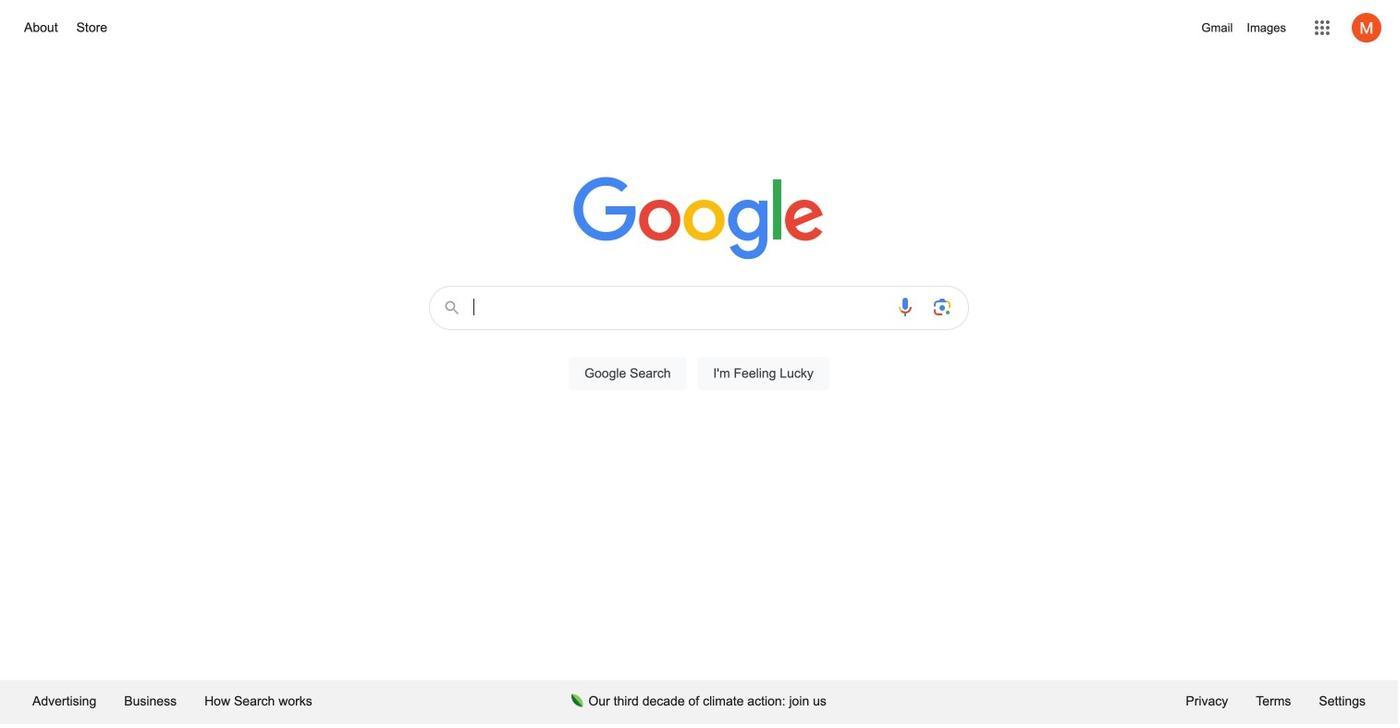 Task type: locate. For each thing, give the bounding box(es) containing it.
Search text field
[[474, 297, 884, 322]]

None search field
[[19, 280, 1380, 412]]

search by image image
[[932, 296, 954, 318]]



Task type: describe. For each thing, give the bounding box(es) containing it.
search by voice image
[[895, 296, 917, 318]]

google image
[[574, 177, 825, 262]]



Task type: vqa. For each thing, say whether or not it's contained in the screenshot.
Search Labs image
no



